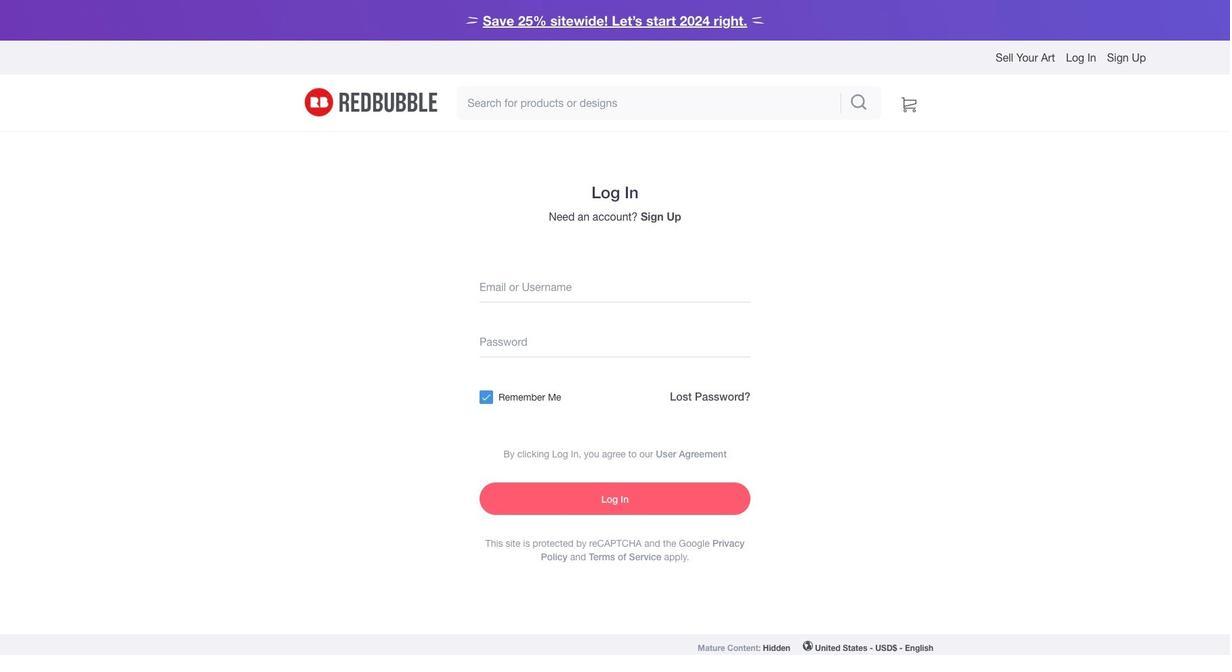 Task type: describe. For each thing, give the bounding box(es) containing it.
cart image
[[902, 93, 917, 112]]

Search search field
[[457, 86, 838, 120]]



Task type: vqa. For each thing, say whether or not it's contained in the screenshot.
search box
yes



Task type: locate. For each thing, give the bounding box(es) containing it.
None search field
[[457, 86, 881, 120]]

None password field
[[480, 325, 751, 358]]

None submit
[[763, 645, 791, 654]]

None text field
[[480, 271, 751, 303]]



